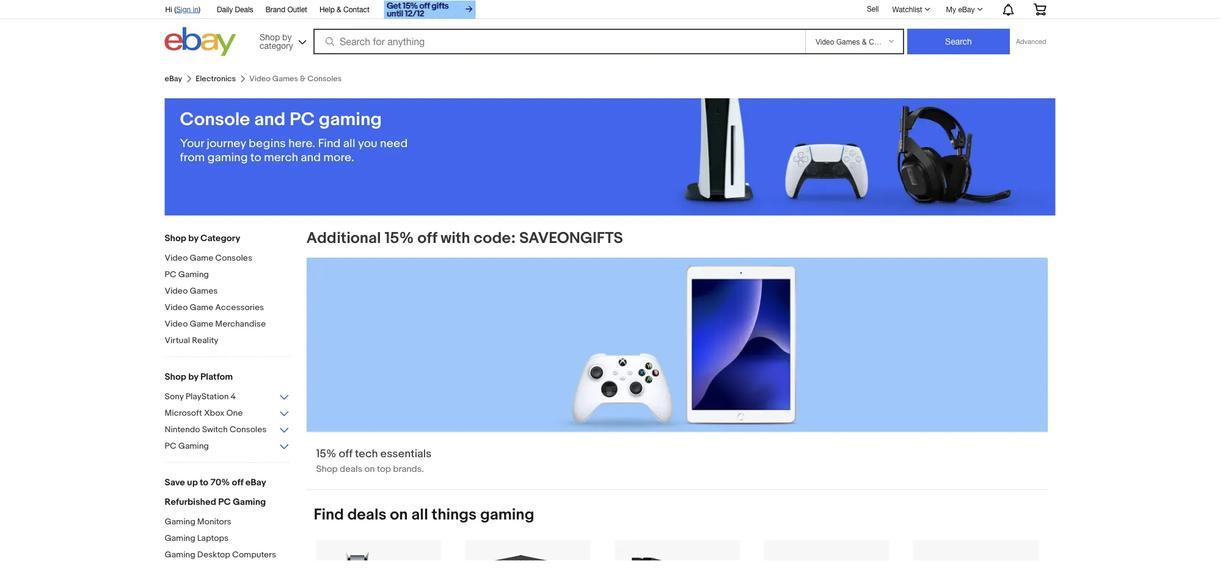 Task type: locate. For each thing, give the bounding box(es) containing it.
off
[[418, 229, 437, 248], [339, 448, 353, 461], [232, 477, 244, 488]]

1 horizontal spatial all
[[412, 506, 428, 525]]

(
[[174, 5, 176, 13]]

none submit inside shop by category banner
[[908, 29, 1010, 54]]

need
[[380, 137, 408, 151]]

gaming
[[178, 270, 209, 280], [178, 441, 209, 452], [233, 497, 266, 508], [165, 517, 195, 528], [165, 534, 195, 544], [165, 550, 195, 561]]

gaming up you
[[319, 109, 382, 131]]

1 game from the top
[[190, 253, 213, 263]]

by down brand outlet link
[[282, 32, 292, 42]]

platfom
[[200, 372, 233, 383]]

deals
[[235, 5, 253, 13]]

account navigation
[[159, 0, 1056, 20]]

by inside shop by category
[[282, 32, 292, 42]]

by
[[282, 32, 292, 42], [188, 233, 198, 244], [188, 372, 198, 383]]

shop
[[260, 32, 280, 42], [165, 233, 186, 244], [165, 372, 186, 383], [316, 464, 338, 475]]

by left platfom at the bottom left
[[188, 372, 198, 383]]

my ebay link
[[940, 2, 989, 17]]

computers
[[232, 550, 276, 561]]

ebay inside 'account' navigation
[[959, 5, 975, 13]]

1 horizontal spatial off
[[339, 448, 353, 461]]

sign
[[176, 5, 191, 13]]

off inside save up to 70% off ebay refurbished pc gaming
[[232, 477, 244, 488]]

ebay
[[959, 5, 975, 13], [165, 74, 182, 84], [246, 477, 266, 488]]

video game merchandise link
[[165, 319, 290, 331]]

all left things
[[412, 506, 428, 525]]

deals down tech
[[340, 464, 363, 475]]

off left with
[[418, 229, 437, 248]]

consoles inside sony playstation 4 microsoft xbox one nintendo switch consoles pc gaming
[[230, 425, 267, 435]]

sony playstation 4 microsoft xbox one nintendo switch consoles pc gaming
[[165, 392, 267, 452]]

monitors
[[197, 517, 231, 528]]

pc gaming link
[[165, 270, 290, 281]]

save
[[165, 477, 185, 488]]

my ebay
[[947, 5, 975, 13]]

category
[[260, 40, 293, 50]]

more.
[[324, 151, 354, 165]]

2 vertical spatial gaming
[[480, 506, 535, 525]]

0 vertical spatial ebay
[[959, 5, 975, 13]]

contact
[[344, 5, 370, 13]]

to left merch
[[251, 151, 261, 165]]

shop for shop by category
[[260, 32, 280, 42]]

1 horizontal spatial 15%
[[385, 229, 414, 248]]

pc down 70%
[[218, 497, 231, 508]]

gaming
[[319, 109, 382, 131], [208, 151, 248, 165], [480, 506, 535, 525]]

shop down "brand"
[[260, 32, 280, 42]]

ebay link
[[165, 74, 182, 84]]

1 horizontal spatial ebay
[[246, 477, 266, 488]]

game down 'games'
[[190, 303, 213, 313]]

main content
[[299, 229, 1056, 562]]

0 vertical spatial consoles
[[215, 253, 252, 263]]

gaming monitors gaming laptops gaming desktop computers
[[165, 517, 276, 561]]

2 vertical spatial off
[[232, 477, 244, 488]]

sony playstation 4 button
[[165, 392, 290, 403]]

15% inside 15% off tech essentials shop deals on top brands.
[[316, 448, 336, 461]]

0 horizontal spatial and
[[254, 109, 286, 131]]

and left more.
[[301, 151, 321, 165]]

help & contact link
[[320, 3, 370, 17]]

shop left category
[[165, 233, 186, 244]]

in
[[193, 5, 199, 13]]

1 horizontal spatial and
[[301, 151, 321, 165]]

pc
[[290, 109, 315, 131], [165, 270, 176, 280], [165, 441, 176, 452], [218, 497, 231, 508]]

you
[[358, 137, 378, 151]]

15% left tech
[[316, 448, 336, 461]]

1 vertical spatial ebay
[[165, 74, 182, 84]]

Search for anything text field
[[315, 30, 803, 53]]

gaming right from
[[208, 151, 248, 165]]

0 horizontal spatial on
[[365, 464, 375, 475]]

None submit
[[908, 29, 1010, 54]]

daily
[[217, 5, 233, 13]]

begins
[[249, 137, 286, 151]]

0 vertical spatial on
[[365, 464, 375, 475]]

game down shop by category
[[190, 253, 213, 263]]

main content containing additional 15% off with code: saveongifts
[[299, 229, 1056, 562]]

consoles down one
[[230, 425, 267, 435]]

1 vertical spatial to
[[200, 477, 209, 488]]

shop up sony
[[165, 372, 186, 383]]

1 vertical spatial all
[[412, 506, 428, 525]]

gaming laptops link
[[165, 534, 290, 545]]

on down brands.
[[390, 506, 408, 525]]

nintendo switch consoles button
[[165, 425, 290, 436]]

gaming down the nintendo
[[178, 441, 209, 452]]

consoles up pc gaming link
[[215, 253, 252, 263]]

by left category
[[188, 233, 198, 244]]

0 horizontal spatial 15%
[[316, 448, 336, 461]]

15%
[[385, 229, 414, 248], [316, 448, 336, 461]]

all left you
[[343, 137, 356, 151]]

additional
[[307, 229, 381, 248]]

1 vertical spatial by
[[188, 233, 198, 244]]

to
[[251, 151, 261, 165], [200, 477, 209, 488]]

1 video from the top
[[165, 253, 188, 263]]

shop left the top
[[316, 464, 338, 475]]

gaming down refurbished
[[165, 517, 195, 528]]

up
[[187, 477, 198, 488]]

15% off tech essentials shop deals on top brands.
[[316, 448, 432, 475]]

1 horizontal spatial to
[[251, 151, 261, 165]]

gaming up gaming monitors link
[[233, 497, 266, 508]]

on left the top
[[365, 464, 375, 475]]

help
[[320, 5, 335, 13]]

0 vertical spatial by
[[282, 32, 292, 42]]

2 vertical spatial ebay
[[246, 477, 266, 488]]

0 vertical spatial all
[[343, 137, 356, 151]]

shop inside shop by category
[[260, 32, 280, 42]]

consoles
[[215, 253, 252, 263], [230, 425, 267, 435]]

1 horizontal spatial on
[[390, 506, 408, 525]]

find
[[318, 137, 341, 151], [314, 506, 344, 525]]

console and pc gaming your journey begins here. find all you need from gaming to merch and more.
[[180, 109, 408, 165]]

gaming up 'games'
[[178, 270, 209, 280]]

video game accessories link
[[165, 303, 290, 314]]

all inside main content
[[412, 506, 428, 525]]

list
[[299, 540, 1056, 562]]

gaming right things
[[480, 506, 535, 525]]

xbox
[[204, 408, 225, 419]]

2 game from the top
[[190, 303, 213, 313]]

0 horizontal spatial ebay
[[165, 74, 182, 84]]

saveongifts
[[520, 229, 623, 248]]

0 vertical spatial and
[[254, 109, 286, 131]]

pc down shop by category
[[165, 270, 176, 280]]

by for category
[[282, 32, 292, 42]]

1 vertical spatial consoles
[[230, 425, 267, 435]]

off left tech
[[339, 448, 353, 461]]

1 vertical spatial on
[[390, 506, 408, 525]]

to right up
[[200, 477, 209, 488]]

off right 70%
[[232, 477, 244, 488]]

additional 15% off with code: saveongifts
[[307, 229, 623, 248]]

2 vertical spatial by
[[188, 372, 198, 383]]

1 vertical spatial 15%
[[316, 448, 336, 461]]

0 horizontal spatial to
[[200, 477, 209, 488]]

0 vertical spatial deals
[[340, 464, 363, 475]]

advanced link
[[1010, 29, 1053, 54]]

tech
[[355, 448, 378, 461]]

game up reality
[[190, 319, 213, 330]]

and up begins
[[254, 109, 286, 131]]

pc down the nintendo
[[165, 441, 176, 452]]

1 vertical spatial gaming
[[208, 151, 248, 165]]

one
[[227, 408, 243, 419]]

ebay right 70%
[[246, 477, 266, 488]]

0 horizontal spatial all
[[343, 137, 356, 151]]

things
[[432, 506, 477, 525]]

watchlist link
[[886, 2, 936, 17]]

15% right additional
[[385, 229, 414, 248]]

pc inside console and pc gaming your journey begins here. find all you need from gaming to merch and more.
[[290, 109, 315, 131]]

save up to 70% off ebay refurbished pc gaming
[[165, 477, 266, 508]]

gaming desktop computers link
[[165, 550, 290, 562]]

ebay right my
[[959, 5, 975, 13]]

ebay left electronics link
[[165, 74, 182, 84]]

1 vertical spatial off
[[339, 448, 353, 461]]

deals down the top
[[348, 506, 387, 525]]

2 horizontal spatial gaming
[[480, 506, 535, 525]]

None text field
[[307, 258, 1049, 490]]

none text field containing 15% off tech essentials
[[307, 258, 1049, 490]]

shop for shop by platfom
[[165, 372, 186, 383]]

2 vertical spatial game
[[190, 319, 213, 330]]

0 vertical spatial off
[[418, 229, 437, 248]]

and
[[254, 109, 286, 131], [301, 151, 321, 165]]

0 vertical spatial to
[[251, 151, 261, 165]]

get an extra 15% off image
[[384, 1, 476, 19]]

pc up the here. at the top left of page
[[290, 109, 315, 131]]

your
[[180, 137, 204, 151]]

pc inside sony playstation 4 microsoft xbox one nintendo switch consoles pc gaming
[[165, 441, 176, 452]]

shop by category
[[165, 233, 240, 244]]

1 horizontal spatial gaming
[[319, 109, 382, 131]]

virtual
[[165, 336, 190, 346]]

0 horizontal spatial off
[[232, 477, 244, 488]]

on
[[365, 464, 375, 475], [390, 506, 408, 525]]

off inside 15% off tech essentials shop deals on top brands.
[[339, 448, 353, 461]]

2 horizontal spatial ebay
[[959, 5, 975, 13]]

all inside console and pc gaming your journey begins here. find all you need from gaming to merch and more.
[[343, 137, 356, 151]]

1 vertical spatial game
[[190, 303, 213, 313]]

0 vertical spatial find
[[318, 137, 341, 151]]

video game consoles link
[[165, 253, 290, 265]]

from
[[180, 151, 205, 165]]

3 game from the top
[[190, 319, 213, 330]]

0 vertical spatial game
[[190, 253, 213, 263]]

0 horizontal spatial gaming
[[208, 151, 248, 165]]



Task type: describe. For each thing, give the bounding box(es) containing it.
ebay inside save up to 70% off ebay refurbished pc gaming
[[246, 477, 266, 488]]

laptops
[[197, 534, 229, 544]]

console
[[180, 109, 250, 131]]

desktop
[[197, 550, 230, 561]]

pc inside save up to 70% off ebay refurbished pc gaming
[[218, 497, 231, 508]]

electronics
[[196, 74, 236, 84]]

shop inside 15% off tech essentials shop deals on top brands.
[[316, 464, 338, 475]]

switch
[[202, 425, 228, 435]]

microsoft
[[165, 408, 202, 419]]

journey
[[207, 137, 246, 151]]

4 video from the top
[[165, 319, 188, 330]]

find inside console and pc gaming your journey begins here. find all you need from gaming to merch and more.
[[318, 137, 341, 151]]

merchandise
[[215, 319, 266, 330]]

gaming inside save up to 70% off ebay refurbished pc gaming
[[233, 497, 266, 508]]

sony
[[165, 392, 184, 402]]

video games link
[[165, 286, 290, 298]]

brand outlet
[[266, 5, 307, 13]]

2 horizontal spatial off
[[418, 229, 437, 248]]

reality
[[192, 336, 219, 346]]

3 video from the top
[[165, 303, 188, 313]]

watchlist
[[893, 5, 923, 13]]

)
[[199, 5, 201, 13]]

hi ( sign in )
[[165, 5, 201, 13]]

&
[[337, 5, 342, 13]]

to inside console and pc gaming your journey begins here. find all you need from gaming to merch and more.
[[251, 151, 261, 165]]

hi
[[165, 5, 172, 13]]

sell link
[[862, 4, 885, 13]]

gaming left laptops
[[165, 534, 195, 544]]

1 vertical spatial find
[[314, 506, 344, 525]]

sell
[[867, 4, 879, 13]]

consoles inside video game consoles pc gaming video games video game accessories video game merchandise virtual reality
[[215, 253, 252, 263]]

brand
[[266, 5, 286, 13]]

with
[[441, 229, 471, 248]]

70%
[[211, 477, 230, 488]]

games
[[190, 286, 218, 296]]

deals inside 15% off tech essentials shop deals on top brands.
[[340, 464, 363, 475]]

brands.
[[393, 464, 424, 475]]

0 vertical spatial 15%
[[385, 229, 414, 248]]

gaming inside video game consoles pc gaming video games video game accessories video game merchandise virtual reality
[[178, 270, 209, 280]]

to inside save up to 70% off ebay refurbished pc gaming
[[200, 477, 209, 488]]

by for category
[[188, 233, 198, 244]]

nintendo
[[165, 425, 200, 435]]

pc gaming button
[[165, 441, 290, 453]]

daily deals
[[217, 5, 253, 13]]

electronics link
[[196, 74, 236, 84]]

advanced
[[1017, 38, 1047, 46]]

accessories
[[215, 303, 264, 313]]

shop by category banner
[[159, 0, 1056, 59]]

by for platfom
[[188, 372, 198, 383]]

essentials
[[381, 448, 432, 461]]

daily deals link
[[217, 3, 253, 17]]

1 vertical spatial and
[[301, 151, 321, 165]]

find deals on all things gaming
[[314, 506, 535, 525]]

pc inside video game consoles pc gaming video games video game accessories video game merchandise virtual reality
[[165, 270, 176, 280]]

top
[[377, 464, 391, 475]]

refurbished
[[165, 497, 216, 508]]

merch
[[264, 151, 298, 165]]

help & contact
[[320, 5, 370, 13]]

shop by category
[[260, 32, 293, 50]]

playstation
[[186, 392, 229, 402]]

brand outlet link
[[266, 3, 307, 17]]

category
[[200, 233, 240, 244]]

1 vertical spatial deals
[[348, 506, 387, 525]]

my
[[947, 5, 957, 13]]

your shopping cart image
[[1033, 3, 1047, 15]]

microsoft xbox one button
[[165, 408, 290, 420]]

shop by platfom
[[165, 372, 233, 383]]

gaming inside sony playstation 4 microsoft xbox one nintendo switch consoles pc gaming
[[178, 441, 209, 452]]

sign in link
[[176, 5, 199, 13]]

4
[[231, 392, 236, 402]]

gaming left desktop
[[165, 550, 195, 561]]

video game consoles pc gaming video games video game accessories video game merchandise virtual reality
[[165, 253, 266, 346]]

outlet
[[288, 5, 307, 13]]

shop by category button
[[254, 27, 309, 53]]

shop for shop by category
[[165, 233, 186, 244]]

here.
[[289, 137, 316, 151]]

0 vertical spatial gaming
[[319, 109, 382, 131]]

code:
[[474, 229, 516, 248]]

virtual reality link
[[165, 336, 290, 347]]

gaming monitors link
[[165, 517, 290, 529]]

on inside 15% off tech essentials shop deals on top brands.
[[365, 464, 375, 475]]

2 video from the top
[[165, 286, 188, 296]]



Task type: vqa. For each thing, say whether or not it's contained in the screenshot.
"Men" inside the Boots for Men link
no



